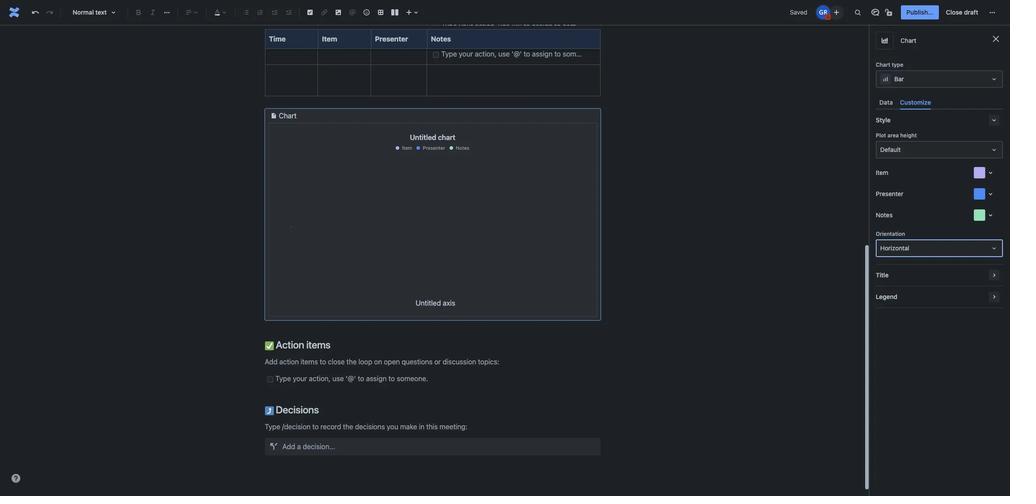 Task type: vqa. For each thing, say whether or not it's contained in the screenshot.
Publish... button
yes



Task type: describe. For each thing, give the bounding box(es) containing it.
height
[[900, 132, 917, 139]]

normal text button
[[64, 3, 124, 22]]

outdent ⇧tab image
[[269, 7, 280, 18]]

greg robinson image
[[817, 5, 831, 19]]

layouts image
[[390, 7, 400, 18]]

plot area height
[[876, 132, 917, 139]]

type
[[892, 61, 904, 68]]

bar
[[895, 75, 904, 83]]

add image, video, or file image
[[333, 7, 344, 18]]

no restrictions image
[[885, 7, 895, 18]]

close image
[[991, 34, 1001, 44]]

untitled chart
[[410, 134, 455, 142]]

Chart type text field
[[880, 75, 882, 83]]

close
[[946, 8, 963, 16]]

table image
[[375, 7, 386, 18]]

open image for chart type
[[989, 74, 1000, 84]]

notes image
[[986, 210, 996, 221]]

open image
[[989, 145, 1000, 155]]

publish...
[[907, 8, 934, 16]]

customize
[[900, 99, 931, 106]]

0 horizontal spatial notes
[[431, 35, 451, 43]]

undo ⌘z image
[[30, 7, 41, 18]]

text
[[95, 8, 107, 16]]

orientation element
[[876, 240, 1003, 257]]

invite to edit image
[[832, 7, 842, 17]]

2 horizontal spatial presenter
[[876, 190, 904, 198]]

help image
[[11, 473, 21, 484]]

decisions
[[274, 404, 319, 416]]

:white_check_mark: image
[[265, 341, 274, 350]]

:white_check_mark: image
[[265, 341, 274, 350]]

numbered list ⌘⇧7 image
[[255, 7, 265, 18]]

item image
[[986, 168, 996, 178]]

normal
[[73, 8, 94, 16]]

style
[[876, 116, 891, 124]]

indent tab image
[[283, 7, 294, 18]]

editable content region
[[251, 0, 615, 496]]

items
[[306, 339, 331, 351]]

tab list containing data
[[876, 95, 1003, 110]]

find and replace image
[[853, 7, 863, 18]]

Main content area, start typing to enter text. text field
[[260, 0, 606, 455]]

collapse image
[[989, 115, 1000, 126]]

expand image
[[989, 270, 1000, 281]]

draft
[[964, 8, 978, 16]]

Plot area height text field
[[880, 145, 882, 154]]

title
[[876, 271, 889, 279]]

0 vertical spatial presenter
[[375, 35, 408, 43]]

1 horizontal spatial chart
[[876, 61, 891, 68]]

expand image
[[989, 292, 1000, 302]]

action
[[276, 339, 304, 351]]



Task type: locate. For each thing, give the bounding box(es) containing it.
action items
[[274, 339, 331, 351]]

1 vertical spatial notes
[[456, 145, 470, 151]]

chart
[[901, 37, 917, 44], [876, 61, 891, 68], [279, 112, 297, 120]]

close draft
[[946, 8, 978, 16]]

0 horizontal spatial presenter
[[375, 35, 408, 43]]

1 horizontal spatial item
[[402, 145, 412, 151]]

more formatting image
[[162, 7, 172, 18]]

2 vertical spatial chart
[[279, 112, 297, 120]]

2 horizontal spatial chart
[[901, 37, 917, 44]]

:arrow_heading_up: image
[[265, 406, 274, 415], [265, 406, 274, 415]]

action item image
[[305, 7, 315, 18]]

item down link "image" in the top of the page
[[322, 35, 337, 43]]

chart for chart type
[[901, 37, 917, 44]]

publish... button
[[901, 5, 939, 19]]

italic ⌘i image
[[148, 7, 158, 18]]

1 open image from the top
[[989, 74, 1000, 84]]

saved
[[790, 8, 808, 16]]

horizontal
[[880, 244, 910, 252]]

1 vertical spatial presenter
[[423, 145, 445, 151]]

2 vertical spatial presenter
[[876, 190, 904, 198]]

plot area height element
[[876, 141, 1003, 159]]

default
[[880, 146, 901, 153]]

2 vertical spatial item
[[876, 169, 888, 176]]

tab list
[[876, 95, 1003, 110]]

decision image
[[267, 439, 281, 454]]

time
[[269, 35, 286, 43]]

bar chart image
[[880, 74, 891, 84]]

chart inside main content area, start typing to enter text. text box
[[279, 112, 297, 120]]

0 vertical spatial chart
[[901, 37, 917, 44]]

more image
[[987, 7, 998, 18]]

open image up expand image
[[989, 243, 1000, 254]]

presenter
[[375, 35, 408, 43], [423, 145, 445, 151], [876, 190, 904, 198]]

item
[[322, 35, 337, 43], [402, 145, 412, 151], [876, 169, 888, 176]]

link image
[[319, 7, 330, 18]]

open image down 'close' image
[[989, 74, 1000, 84]]

area
[[888, 132, 899, 139]]

2 horizontal spatial item
[[876, 169, 888, 176]]

1 vertical spatial chart
[[876, 61, 891, 68]]

1 horizontal spatial notes
[[456, 145, 470, 151]]

xychart image
[[269, 153, 597, 308]]

emoji image
[[361, 7, 372, 18]]

0 horizontal spatial item
[[322, 35, 337, 43]]

bold ⌘b image
[[133, 7, 144, 18]]

0 horizontal spatial chart
[[279, 112, 297, 120]]

1 horizontal spatial presenter
[[423, 145, 445, 151]]

1 vertical spatial open image
[[989, 243, 1000, 254]]

chart for untitled chart
[[279, 112, 297, 120]]

presenter down layouts image
[[375, 35, 408, 43]]

0 vertical spatial item
[[322, 35, 337, 43]]

2 vertical spatial notes
[[876, 211, 893, 219]]

presenter image
[[986, 189, 996, 199]]

item down untitled
[[402, 145, 412, 151]]

mention image
[[347, 7, 358, 18]]

0 vertical spatial notes
[[431, 35, 451, 43]]

chart image
[[268, 111, 279, 121]]

close draft button
[[941, 5, 984, 19]]

comment icon image
[[870, 7, 881, 18]]

chart
[[438, 134, 455, 142]]

chart type element
[[876, 70, 1003, 88]]

data
[[880, 99, 893, 106]]

chart type
[[876, 61, 904, 68]]

confluence image
[[7, 5, 21, 19], [7, 5, 21, 19]]

chart image
[[880, 35, 890, 46]]

presenter down untitled chart
[[423, 145, 445, 151]]

untitled
[[410, 134, 436, 142]]

presenter up orientation
[[876, 190, 904, 198]]

2 horizontal spatial notes
[[876, 211, 893, 219]]

plot
[[876, 132, 886, 139]]

open image
[[989, 74, 1000, 84], [989, 243, 1000, 254]]

open image inside orientation element
[[989, 243, 1000, 254]]

redo ⌘⇧z image
[[44, 7, 55, 18]]

1 vertical spatial item
[[402, 145, 412, 151]]

0 vertical spatial open image
[[989, 74, 1000, 84]]

orientation
[[876, 231, 905, 237]]

normal text
[[73, 8, 107, 16]]

open image for orientation
[[989, 243, 1000, 254]]

2 open image from the top
[[989, 243, 1000, 254]]

item down the plot area height text field
[[876, 169, 888, 176]]

bullet list ⌘⇧8 image
[[241, 7, 251, 18]]

legend
[[876, 293, 898, 300]]

notes
[[431, 35, 451, 43], [456, 145, 470, 151], [876, 211, 893, 219]]



